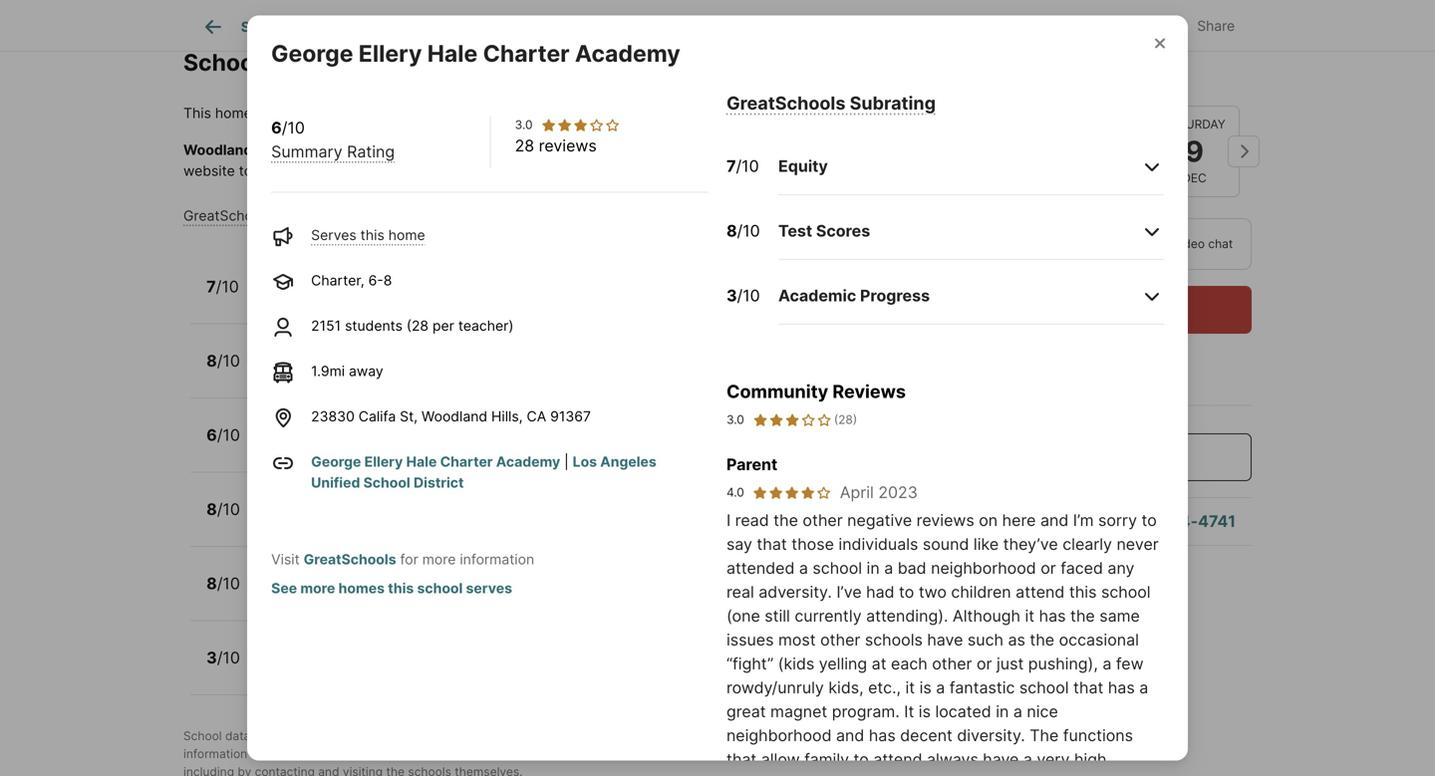 Task type: vqa. For each thing, say whether or not it's contained in the screenshot.
districts,
yes



Task type: locate. For each thing, give the bounding box(es) containing it.
school up 1.5mi
[[475, 565, 529, 585]]

see more homes this school serves link
[[271, 580, 512, 597]]

"fight"
[[726, 654, 774, 674]]

6- inside george ellery hale charter academy dialog
[[368, 272, 383, 289]]

greatschools subrating link
[[726, 92, 936, 114]]

hale for george ellery hale charter academy |
[[406, 454, 437, 470]]

8 /10 inside george ellery hale charter academy dialog
[[726, 221, 760, 241]]

to left 'see'
[[239, 162, 252, 179]]

unified
[[426, 105, 475, 122], [311, 474, 360, 491]]

based
[[462, 142, 504, 158]]

unified right lake
[[311, 474, 360, 491]]

0 horizontal spatial neighborhood
[[726, 726, 832, 746]]

ellery for george ellery hale charter academy charter, 6-8 • serves this home • 1.9mi
[[323, 417, 367, 436]]

at
[[872, 654, 886, 674]]

1 vertical spatial on
[[979, 511, 998, 530]]

school inside sherman oaks center for enriched studies public, 4-12 • choice school • 5.1mi
[[406, 364, 449, 381]]

hale inside george ellery hale charter academy charter, 6-8 • serves this home • 1.9mi
[[371, 417, 406, 436]]

0 vertical spatial rating 3.0 out of 5 element
[[541, 117, 620, 133]]

woodland up website
[[183, 142, 252, 158]]

as
[[1008, 630, 1025, 650], [317, 747, 330, 761]]

12 for el camino real senior high school
[[335, 587, 349, 604]]

tour
[[1126, 237, 1151, 251]]

2 their from the left
[[682, 747, 708, 761]]

hale inside 'element'
[[427, 39, 478, 67]]

academy for george ellery hale charter academy charter, 6-8 • serves this home • 1.9mi
[[474, 417, 547, 436]]

7 right please
[[726, 157, 736, 176]]

los right | on the bottom left
[[573, 454, 597, 470]]

ellery down 1.9mi away
[[323, 417, 367, 436]]

via
[[1154, 237, 1170, 251]]

and up desired
[[719, 729, 740, 743]]

0 horizontal spatial reviews
[[539, 136, 597, 156]]

tour via video chat list box
[[940, 218, 1252, 270]]

per
[[433, 317, 454, 334]]

1 vertical spatial angeles
[[600, 454, 656, 470]]

option
[[940, 218, 1085, 270]]

0 vertical spatial 3 /10
[[726, 286, 760, 306]]

school inside el camino real senior high school charter, 9-12 • serves this home • 1.5mi
[[475, 565, 529, 585]]

4 tab from the left
[[695, 3, 785, 51]]

or down use
[[803, 747, 815, 761]]

7 /10 inside george ellery hale charter academy dialog
[[726, 157, 759, 176]]

2 vertical spatial 12
[[335, 587, 349, 604]]

k- inside calabash charter academy charter, k-5 • serves this home • 0.4mi
[[319, 290, 333, 307]]

greatschools up step,
[[337, 729, 413, 743]]

charter up "preparatory"
[[440, 454, 493, 470]]

a
[[993, 512, 1003, 531], [799, 559, 808, 578], [884, 559, 893, 578], [1103, 654, 1112, 674], [936, 678, 945, 698], [1139, 678, 1148, 698], [1013, 702, 1022, 722], [419, 729, 426, 743], [334, 747, 341, 761], [1023, 750, 1032, 769]]

0 horizontal spatial their
[[475, 747, 501, 761]]

0 vertical spatial district
[[529, 105, 579, 122]]

on up like
[[979, 511, 998, 530]]

george inside 'element'
[[271, 39, 353, 67]]

3 /10 inside george ellery hale charter academy dialog
[[726, 286, 760, 306]]

hills's
[[256, 142, 296, 158]]

1 horizontal spatial more
[[422, 551, 456, 568]]

2 vertical spatial schools
[[756, 747, 800, 761]]

1.9mi down oaks
[[311, 363, 345, 380]]

1 vertical spatial as
[[317, 747, 330, 761]]

(626) 784-4741
[[1112, 512, 1236, 531]]

located
[[935, 702, 991, 722]]

serves down senior
[[365, 587, 411, 604]]

academy inside calabash charter academy charter, k-5 • serves this home • 0.4mi
[[403, 268, 476, 288]]

12 inside sherman oaks center for enriched studies public, 4-12 • choice school • 5.1mi
[[325, 364, 340, 381]]

1 vertical spatial 3 /10
[[206, 648, 240, 667]]

0 horizontal spatial 3.0
[[515, 118, 533, 132]]

(kids
[[778, 654, 814, 674]]

a up adversity. at the bottom right
[[799, 559, 808, 578]]

home
[[215, 105, 252, 122], [388, 227, 425, 244], [435, 290, 472, 307], [436, 439, 473, 455], [442, 587, 479, 604]]

charter inside 'element'
[[483, 39, 570, 67]]

two
[[919, 583, 947, 602]]

ellery up "this home is within the los angeles unified school district ."
[[359, 39, 422, 67]]

has up pushing),
[[1039, 606, 1066, 626]]

2 vertical spatial ellery
[[364, 454, 403, 470]]

7 /10 left equity
[[726, 157, 759, 176]]

1 vertical spatial district
[[414, 474, 464, 491]]

nonprofit
[[429, 729, 481, 743]]

0 horizontal spatial information
[[183, 747, 247, 761]]

1.9mi inside george ellery hale charter academy charter, 6-8 • serves this home • 1.9mi
[[489, 439, 522, 455]]

sorry
[[1098, 511, 1137, 530]]

it down each
[[905, 678, 915, 698]]

magnet
[[520, 491, 579, 510]]

it
[[904, 702, 914, 722]]

academic progress
[[778, 286, 930, 306]]

0 horizontal spatial woodland
[[183, 142, 252, 158]]

subrating
[[850, 92, 936, 114]]

school inside please check the school district website to see all schools serving this home.
[[767, 142, 811, 158]]

k- up '2151' on the left top of the page
[[319, 290, 333, 307]]

search tab list
[[183, 0, 886, 51]]

george inside george ellery hale charter academy charter, 6-8 • serves this home • 1.9mi
[[262, 417, 319, 436]]

academy up the per
[[403, 268, 476, 288]]

0 vertical spatial 7 /10
[[726, 157, 759, 176]]

12 right magnet
[[601, 491, 618, 510]]

a right ask
[[993, 512, 1003, 531]]

district up 28 reviews
[[529, 105, 579, 122]]

8 /10 left test
[[726, 221, 760, 241]]

8 down 23830
[[335, 439, 343, 455]]

1 horizontal spatial rating 3.0 out of 5 element
[[752, 411, 832, 429]]

/10
[[282, 118, 305, 138], [736, 157, 759, 176], [737, 221, 760, 241], [216, 277, 239, 296], [737, 286, 760, 306], [217, 351, 240, 370], [217, 425, 240, 445], [217, 500, 240, 519], [217, 574, 240, 593], [217, 648, 240, 667]]

(28
[[406, 317, 429, 334]]

other
[[803, 511, 843, 530], [820, 630, 860, 650], [932, 654, 972, 674]]

1 horizontal spatial or
[[977, 654, 992, 674]]

etc.,
[[868, 678, 901, 698]]

0 vertical spatial los
[[339, 105, 364, 122]]

8 /10 left lake
[[206, 500, 240, 519]]

neighborhood
[[931, 559, 1036, 578], [726, 726, 832, 746]]

serves down califa
[[359, 439, 404, 455]]

0 horizontal spatial in
[[867, 559, 880, 578]]

0 vertical spatial k-
[[319, 290, 333, 307]]

academy up .
[[575, 39, 680, 67]]

0 vertical spatial other
[[803, 511, 843, 530]]

1 vertical spatial 7
[[206, 277, 216, 296]]

None button
[[952, 104, 1042, 198], [1050, 105, 1141, 197], [1149, 105, 1240, 197], [952, 104, 1042, 198], [1050, 105, 1141, 197], [1149, 105, 1240, 197]]

1 vertical spatial 6-
[[319, 439, 335, 455]]

• left 0.4mi
[[476, 290, 483, 307]]

reviews up sound
[[916, 511, 974, 530]]

hale for george ellery hale charter academy
[[427, 39, 478, 67]]

schools down renters
[[756, 747, 800, 761]]

a left bad
[[884, 559, 893, 578]]

diversity.
[[957, 726, 1025, 746]]

1 vertical spatial it
[[905, 678, 915, 698]]

1 horizontal spatial their
[[682, 747, 708, 761]]

1 vertical spatial woodland
[[422, 408, 487, 425]]

charter, down el
[[262, 587, 316, 604]]

academy up los angeles unified school district
[[474, 417, 547, 436]]

step,
[[369, 747, 398, 761]]

0 horizontal spatial 7
[[206, 277, 216, 296]]

bad
[[898, 559, 926, 578]]

1 vertical spatial have
[[983, 750, 1019, 769]]

• down 23830
[[347, 439, 355, 455]]

0 horizontal spatial 6
[[206, 425, 217, 445]]

conduct
[[426, 747, 472, 761]]

0 vertical spatial 3
[[726, 286, 737, 306]]

a up located
[[936, 678, 945, 698]]

rating 4.0 out of 5 element
[[752, 485, 832, 501]]

1 vertical spatial 6
[[206, 425, 217, 445]]

that down pushing),
[[1073, 678, 1104, 698]]

0 vertical spatial has
[[1039, 606, 1066, 626]]

george down public,
[[262, 417, 319, 436]]

12 inside el camino real senior high school charter, 9-12 • serves this home • 1.5mi
[[335, 587, 349, 604]]

1 vertical spatial los
[[573, 454, 597, 470]]

as up just
[[1008, 630, 1025, 650]]

in
[[867, 559, 880, 578], [996, 702, 1009, 722]]

0 vertical spatial schools
[[302, 162, 353, 179]]

tab
[[307, 3, 404, 51], [404, 3, 545, 51], [545, 3, 695, 51], [695, 3, 785, 51], [785, 3, 870, 51]]

calabash
[[262, 268, 335, 288]]

greatschools summary rating
[[183, 207, 384, 224]]

real
[[344, 565, 377, 585]]

ellery inside 'element'
[[359, 39, 422, 67]]

greatschools subrating
[[726, 92, 936, 114]]

in down individuals at bottom right
[[867, 559, 880, 578]]

home up the per
[[435, 290, 472, 307]]

information inside george ellery hale charter academy dialog
[[460, 551, 534, 568]]

april
[[840, 483, 874, 502]]

charter inside calabash charter academy charter, k-5 • serves this home • 0.4mi
[[339, 268, 399, 288]]

8
[[726, 221, 737, 241], [383, 272, 392, 289], [206, 351, 217, 370], [335, 439, 343, 455], [206, 500, 217, 519], [206, 574, 217, 593]]

charter, down the calabash
[[262, 290, 316, 307]]

8 left test
[[726, 221, 737, 241]]

0 horizontal spatial angeles
[[367, 105, 423, 122]]

woodland hills's enrollment policy is not based solely on geography.
[[183, 142, 651, 158]]

1 vertical spatial rating 3.0 out of 5 element
[[752, 411, 832, 429]]

0 vertical spatial ellery
[[359, 39, 422, 67]]

1 vertical spatial attend
[[873, 750, 922, 769]]

charter up 5
[[339, 268, 399, 288]]

0 vertical spatial attend
[[1016, 583, 1065, 602]]

their down buyers
[[682, 747, 708, 761]]

greatschools up the homes
[[304, 551, 396, 568]]

1 their from the left
[[475, 747, 501, 761]]

away
[[349, 363, 383, 380]]

charter, up 5
[[311, 272, 364, 289]]

0 vertical spatial on
[[550, 142, 568, 158]]

schedule
[[1042, 300, 1114, 319]]

0 vertical spatial 7
[[726, 157, 736, 176]]

never
[[1117, 535, 1159, 554]]

charter, inside george ellery hale charter academy charter, 6-8 • serves this home • 1.9mi
[[262, 439, 316, 455]]

1 horizontal spatial 7
[[726, 157, 736, 176]]

0 vertical spatial 6-
[[368, 272, 383, 289]]

summary up all
[[271, 142, 342, 162]]

this down senior
[[414, 587, 439, 604]]

23830 califa st, woodland hills, ca 91367
[[311, 408, 591, 425]]

this inside please check the school district website to see all schools serving this home.
[[409, 162, 433, 179]]

1.9mi inside george ellery hale charter academy dialog
[[311, 363, 345, 380]]

1 vertical spatial k-
[[583, 491, 601, 510]]

academy inside 'element'
[[575, 39, 680, 67]]

school inside los angeles unified school district
[[363, 474, 410, 491]]

3 /10 up data on the left of page
[[206, 648, 240, 667]]

schools inside i read the other negative reviews on here and i'm sorry to say that those individuals sound like they've clearly never attended a school in a bad neighborhood or faced any real adversity. i've had to two children attend this school (one still currently attending). although it has the same issues most other schools have such as the occasional "fight" (kids yelling at each other or just pushing), a few rowdy/unruly kids, etc., it is a fantastic school that has a great magnet program. it is located in a nice neighborhood and has decent diversity. the functions that allow family to attend always have a very high turnout.
[[865, 630, 923, 650]]

home.
[[437, 162, 478, 179]]

school down george ellery hale charter academy charter, 6-8 • serves this home • 1.9mi
[[363, 474, 410, 491]]

1 vertical spatial reviews
[[916, 511, 974, 530]]

serves inside george ellery hale charter academy charter, 6-8 • serves this home • 1.9mi
[[359, 439, 404, 455]]

more right see
[[300, 580, 335, 597]]

on inside i read the other negative reviews on here and i'm sorry to say that those individuals sound like they've clearly never attended a school in a bad neighborhood or faced any real adversity. i've had to two children attend this school (one still currently attending). although it has the same issues most other schools have such as the occasional "fight" (kids yelling at each other or just pushing), a few rowdy/unruly kids, etc., it is a fantastic school that has a great magnet program. it is located in a nice neighborhood and has decent diversity. the functions that allow family to attend always have a very high turnout.
[[979, 511, 998, 530]]

most
[[778, 630, 816, 650]]

charter inside george ellery hale charter academy charter, 6-8 • serves this home • 1.9mi
[[410, 417, 470, 436]]

enriched
[[466, 342, 535, 362]]

district down george ellery hale charter academy link
[[414, 474, 464, 491]]

1 horizontal spatial on
[[979, 511, 998, 530]]

los angeles unified school district
[[311, 454, 656, 491]]

1.9mi down hills,
[[489, 439, 522, 455]]

1 vertical spatial george
[[262, 417, 319, 436]]

as down by
[[317, 747, 330, 761]]

0 vertical spatial as
[[1008, 630, 1025, 650]]

0 horizontal spatial los
[[339, 105, 364, 122]]

school down any
[[1101, 583, 1151, 602]]

information inside , a nonprofit organization. redfin recommends buyers and renters use greatschools information and ratings as a
[[183, 747, 247, 761]]

0 vertical spatial 12
[[325, 364, 340, 381]]

neighborhood up "children"
[[931, 559, 1036, 578]]

attending).
[[866, 606, 948, 626]]

schools inside please check the school district website to see all schools serving this home.
[[302, 162, 353, 179]]

8 left public,
[[206, 351, 217, 370]]

1 horizontal spatial 7 /10
[[726, 157, 759, 176]]

the
[[314, 105, 335, 122], [742, 142, 764, 158], [773, 511, 798, 530], [1070, 606, 1095, 626], [1030, 630, 1054, 650]]

0 horizontal spatial unified
[[311, 474, 360, 491]]

hale
[[427, 39, 478, 67], [371, 417, 406, 436], [406, 454, 437, 470]]

1 horizontal spatial as
[[1008, 630, 1025, 650]]

search
[[241, 18, 289, 35]]

those
[[791, 535, 834, 554]]

2151
[[311, 317, 341, 334]]

attend down decent
[[873, 750, 922, 769]]

parent
[[726, 455, 778, 474]]

1 vertical spatial that
[[1073, 678, 1104, 698]]

(one
[[726, 606, 760, 626]]

charter, inside calabash charter academy charter, k-5 • serves this home • 0.4mi
[[262, 290, 316, 307]]

6 /10
[[206, 425, 240, 445]]

0 horizontal spatial schools
[[302, 162, 353, 179]]

is left the within
[[256, 105, 266, 122]]

saturday
[[1163, 117, 1225, 131]]

1 vertical spatial information
[[183, 747, 247, 761]]

6 /10 summary rating
[[271, 118, 395, 162]]

academy for george ellery hale charter academy |
[[496, 454, 560, 470]]

april 2023
[[840, 483, 918, 502]]

charter, down 23830
[[262, 439, 316, 455]]

search link
[[201, 15, 289, 39]]

students
[[345, 317, 403, 334]]

ellery inside george ellery hale charter academy charter, 6-8 • serves this home • 1.9mi
[[323, 417, 367, 436]]

7 left the calabash
[[206, 277, 216, 296]]

califa
[[359, 408, 396, 425]]

and down the ','
[[401, 747, 422, 761]]

family
[[804, 750, 849, 769]]

2 vertical spatial that
[[726, 750, 757, 769]]

they've
[[1003, 535, 1058, 554]]

5
[[333, 290, 342, 307]]

1 horizontal spatial unified
[[426, 105, 475, 122]]

george ellery hale charter academy charter, 6-8 • serves this home • 1.9mi
[[262, 417, 547, 455]]

school down center
[[406, 364, 449, 381]]

1 vertical spatial 7 /10
[[206, 277, 239, 296]]

charter, inside el camino real senior high school charter, 9-12 • serves this home • 1.5mi
[[262, 587, 316, 604]]

1 vertical spatial other
[[820, 630, 860, 650]]

rating 3.0 out of 5 element
[[541, 117, 620, 133], [752, 411, 832, 429]]

home inside el camino real senior high school charter, 9-12 • serves this home • 1.5mi
[[442, 587, 479, 604]]

hale up "lake balboa college preparatory magnet k-12"
[[406, 454, 437, 470]]

college
[[360, 491, 419, 510]]

0 horizontal spatial k-
[[319, 290, 333, 307]]

2 horizontal spatial has
[[1108, 678, 1135, 698]]

• down for
[[453, 364, 461, 381]]

0 horizontal spatial 1.9mi
[[311, 363, 345, 380]]

1 horizontal spatial attend
[[1016, 583, 1065, 602]]

home down high
[[442, 587, 479, 604]]

1 horizontal spatial information
[[460, 551, 534, 568]]

1 vertical spatial ellery
[[323, 417, 367, 436]]

summary down all
[[276, 207, 338, 224]]

charter for george ellery hale charter academy charter, 6-8 • serves this home • 1.9mi
[[410, 417, 470, 436]]

to down recommends
[[606, 747, 618, 761]]

rating 3.0 out of 5 element down community
[[752, 411, 832, 429]]

greatschools inside , a nonprofit organization. redfin recommends buyers and renters use greatschools information and ratings as a
[[810, 729, 886, 743]]

as inside , a nonprofit organization. redfin recommends buyers and renters use greatschools information and ratings as a
[[317, 747, 330, 761]]

that
[[757, 535, 787, 554], [1073, 678, 1104, 698], [726, 750, 757, 769]]

6- inside george ellery hale charter academy charter, 6-8 • serves this home • 1.9mi
[[319, 439, 335, 455]]

angeles right | on the bottom left
[[600, 454, 656, 470]]

charter for george ellery hale charter academy
[[483, 39, 570, 67]]

district inside los angeles unified school district
[[414, 474, 464, 491]]

attend
[[1016, 583, 1065, 602], [873, 750, 922, 769]]

9
[[1185, 134, 1204, 169]]

like
[[974, 535, 999, 554]]

0 vertical spatial 6
[[271, 118, 282, 138]]

next image
[[1228, 135, 1260, 167]]

academic
[[778, 286, 856, 306]]

school up i've
[[813, 559, 862, 578]]

calabash charter academy charter, k-5 • serves this home • 0.4mi
[[262, 268, 524, 307]]

this down st, on the left of page
[[408, 439, 432, 455]]

1 horizontal spatial angeles
[[600, 454, 656, 470]]

1 horizontal spatial district
[[529, 105, 579, 122]]

or down they've
[[1041, 559, 1056, 578]]

2 horizontal spatial schools
[[865, 630, 923, 650]]

here
[[1002, 511, 1036, 530]]

the right check
[[742, 142, 764, 158]]

0 vertical spatial 3.0
[[515, 118, 533, 132]]

1 vertical spatial schools
[[865, 630, 923, 650]]

share button
[[1152, 4, 1252, 45]]

1 vertical spatial unified
[[311, 474, 360, 491]]

other up the yelling
[[820, 630, 860, 650]]

1.9mi
[[311, 363, 345, 380], [489, 439, 522, 455]]

1 vertical spatial neighborhood
[[726, 726, 832, 746]]

school left data on the left of page
[[183, 729, 222, 743]]

is left "not"
[[421, 142, 432, 158]]

more right for
[[422, 551, 456, 568]]

2 horizontal spatial or
[[1041, 559, 1056, 578]]

1 vertical spatial hale
[[371, 417, 406, 436]]

schools down summary rating link
[[302, 162, 353, 179]]

6 inside 6 /10 summary rating
[[271, 118, 282, 138]]

1 horizontal spatial 1.9mi
[[489, 439, 522, 455]]

home inside george ellery hale charter academy charter, 6-8 • serves this home • 1.9mi
[[436, 439, 473, 455]]

2 vertical spatial has
[[869, 726, 896, 746]]

schools down attending).
[[865, 630, 923, 650]]

1 horizontal spatial it
[[1025, 606, 1035, 626]]

this up '(28'
[[407, 290, 431, 307]]

this inside calabash charter academy charter, k-5 • serves this home • 0.4mi
[[407, 290, 431, 307]]

charter,
[[311, 272, 364, 289], [262, 290, 316, 307], [262, 439, 316, 455], [262, 587, 316, 604]]

schools
[[302, 162, 353, 179], [865, 630, 923, 650], [756, 747, 800, 761]]

the
[[1030, 726, 1059, 746]]

6- up students
[[368, 272, 383, 289]]

to
[[239, 162, 252, 179], [1142, 511, 1157, 530], [899, 583, 914, 602], [606, 747, 618, 761], [854, 750, 869, 769]]

|
[[564, 454, 569, 470]]

this inside george ellery hale charter academy charter, 6-8 • serves this home • 1.9mi
[[408, 439, 432, 455]]

serves inside calabash charter academy charter, k-5 • serves this home • 0.4mi
[[358, 290, 403, 307]]

school up the 28
[[479, 105, 526, 122]]

academy inside george ellery hale charter academy charter, 6-8 • serves this home • 1.9mi
[[474, 417, 547, 436]]

summary
[[271, 142, 342, 162], [276, 207, 338, 224]]

george ellery hale charter academy element
[[271, 16, 704, 68]]



Task type: describe. For each thing, give the bounding box(es) containing it.
geography.
[[571, 142, 648, 158]]

• down real
[[353, 587, 361, 604]]

8 inside george ellery hale charter academy charter, 6-8 • serves this home • 1.9mi
[[335, 439, 343, 455]]

sherman oaks center for enriched studies public, 4-12 • choice school • 5.1mi
[[262, 342, 598, 381]]

for
[[400, 551, 418, 568]]

sound
[[923, 535, 969, 554]]

8 left lake
[[206, 500, 217, 519]]

8 /10 left public,
[[206, 351, 240, 370]]

buyers
[[677, 729, 715, 743]]

first
[[344, 747, 366, 761]]

test
[[778, 221, 812, 241]]

2 vertical spatial other
[[932, 654, 972, 674]]

a right the ','
[[419, 729, 426, 743]]

los inside los angeles unified school district
[[573, 454, 597, 470]]

allow
[[761, 750, 800, 769]]

and left i'm at the right bottom
[[1040, 511, 1069, 530]]

just
[[997, 654, 1024, 674]]

greatschools down website
[[183, 207, 272, 224]]

0 vertical spatial more
[[422, 551, 456, 568]]

0 horizontal spatial on
[[550, 142, 568, 158]]

i
[[726, 511, 731, 530]]

2 vertical spatial or
[[803, 747, 815, 761]]

.
[[579, 105, 583, 122]]

always
[[927, 750, 978, 769]]

3 tab from the left
[[545, 3, 695, 51]]

few
[[1116, 654, 1144, 674]]

reviews
[[832, 381, 906, 403]]

schools
[[183, 48, 273, 76]]

occasional
[[1059, 630, 1139, 650]]

91367
[[550, 408, 591, 425]]

school down for
[[417, 580, 463, 597]]

and down program.
[[836, 726, 864, 746]]

although
[[953, 606, 1020, 626]]

1 vertical spatial summary
[[276, 207, 338, 224]]

hale for george ellery hale charter academy charter, 6-8 • serves this home • 1.9mi
[[371, 417, 406, 436]]

visit
[[271, 551, 300, 568]]

please
[[651, 142, 695, 158]]

use
[[787, 729, 807, 743]]

0.4mi
[[487, 290, 524, 307]]

community reviews
[[726, 381, 906, 403]]

academy for george ellery hale charter academy
[[575, 39, 680, 67]]

6 for 6 /10 summary rating
[[271, 118, 282, 138]]

7 inside george ellery hale charter academy dialog
[[726, 157, 736, 176]]

this inside el camino real senior high school charter, 9-12 • serves this home • 1.5mi
[[414, 587, 439, 604]]

as inside i read the other negative reviews on here and i'm sorry to say that those individuals sound like they've clearly never attended a school in a bad neighborhood or faced any real adversity. i've had to two children attend this school (one still currently attending). although it has the same issues most other schools have such as the occasional "fight" (kids yelling at each other or just pushing), a few rowdy/unruly kids, etc., it is a fantastic school that has a great magnet program. it is located in a nice neighborhood and has decent diversity. the functions that allow family to attend always have a very high turnout.
[[1008, 630, 1025, 650]]

1 vertical spatial rating
[[342, 207, 384, 224]]

great
[[726, 702, 766, 722]]

question
[[1006, 512, 1075, 531]]

nice
[[1027, 702, 1058, 722]]

read
[[735, 511, 769, 530]]

homes
[[338, 580, 385, 597]]

9-
[[319, 587, 335, 604]]

, a nonprofit organization. redfin recommends buyers and renters use greatschools information and ratings as a
[[183, 729, 886, 761]]

1 horizontal spatial schools
[[756, 747, 800, 761]]

1 horizontal spatial have
[[983, 750, 1019, 769]]

provided
[[266, 729, 316, 743]]

home inside george ellery hale charter academy dialog
[[388, 227, 425, 244]]

attended
[[726, 559, 795, 578]]

0 horizontal spatial it
[[905, 678, 915, 698]]

ellery for george ellery hale charter academy
[[359, 39, 422, 67]]

1 vertical spatial los angeles unified school district link
[[311, 454, 656, 491]]

the up pushing),
[[1030, 630, 1054, 650]]

home inside calabash charter academy charter, k-5 • serves this home • 0.4mi
[[435, 290, 472, 307]]

woodland inside george ellery hale charter academy dialog
[[422, 408, 487, 425]]

children
[[951, 583, 1011, 602]]

senior
[[381, 565, 431, 585]]

the down rating 4.0 out of 5 element
[[773, 511, 798, 530]]

a down few
[[1139, 678, 1148, 698]]

see
[[271, 580, 297, 597]]

this inside i read the other negative reviews on here and i'm sorry to say that those individuals sound like they've clearly never attended a school in a bad neighborhood or faced any real adversity. i've had to two children attend this school (one still currently attending). although it has the same issues most other schools have such as the occasional "fight" (kids yelling at each other or just pushing), a few rowdy/unruly kids, etc., it is a fantastic school that has a great magnet program. it is located in a nice neighborhood and has decent diversity. the functions that allow family to attend always have a very high turnout.
[[1069, 583, 1097, 602]]

george ellery hale charter academy
[[271, 39, 680, 67]]

reviews inside i read the other negative reviews on here and i'm sorry to say that those individuals sound like they've clearly never attended a school in a bad neighborhood or faced any real adversity. i've had to two children attend this school (one still currently attending). although it has the same issues most other schools have such as the occasional "fight" (kids yelling at each other or just pushing), a few rowdy/unruly kids, etc., it is a fantastic school that has a great magnet program. it is located in a nice neighborhood and has decent diversity. the functions that allow family to attend always have a very high turnout.
[[916, 511, 974, 530]]

george ellery hale charter academy |
[[311, 454, 573, 470]]

george for george ellery hale charter academy
[[271, 39, 353, 67]]

real
[[726, 583, 754, 602]]

camino
[[280, 565, 340, 585]]

ellery for george ellery hale charter academy |
[[364, 454, 403, 470]]

• left 1.5mi
[[483, 587, 491, 604]]

ask a question
[[960, 512, 1075, 531]]

this down visit greatschools for more information
[[388, 580, 414, 597]]

st,
[[400, 408, 418, 425]]

policy
[[376, 142, 418, 158]]

visit greatschools for more information
[[271, 551, 534, 568]]

charter for george ellery hale charter academy |
[[440, 454, 493, 470]]

angeles inside los angeles unified school district
[[600, 454, 656, 470]]

school left districts,
[[818, 747, 855, 761]]

0 horizontal spatial rating 3.0 out of 5 element
[[541, 117, 620, 133]]

schedule tour
[[1042, 300, 1150, 319]]

george ellery hale charter academy dialog
[[247, 16, 1188, 776]]

home right this on the left top of the page
[[215, 105, 252, 122]]

greatschools up equity
[[726, 92, 846, 114]]

1 vertical spatial has
[[1108, 678, 1135, 698]]

8 /10 left el
[[206, 574, 240, 593]]

1 vertical spatial 12
[[601, 491, 618, 510]]

summary rating link
[[271, 142, 395, 162]]

unified inside los angeles unified school district
[[311, 474, 360, 491]]

0 horizontal spatial 3
[[206, 648, 217, 667]]

tour via video chat
[[1126, 237, 1233, 251]]

test scores
[[778, 221, 870, 241]]

0 horizontal spatial has
[[869, 726, 896, 746]]

the right the within
[[314, 105, 335, 122]]

the up occasional
[[1070, 606, 1095, 626]]

the inside please check the school district website to see all schools serving this home.
[[742, 142, 764, 158]]

0 vertical spatial los angeles unified school district link
[[339, 105, 579, 122]]

a left the very
[[1023, 750, 1032, 769]]

• down oaks
[[344, 364, 352, 381]]

ca
[[527, 408, 546, 425]]

own
[[504, 747, 528, 761]]

and left ratings
[[251, 747, 272, 761]]

a left the first at the left bottom of page
[[334, 747, 341, 761]]

1.5mi
[[495, 587, 528, 604]]

george for george ellery hale charter academy |
[[311, 454, 361, 470]]

28
[[515, 136, 534, 156]]

scores
[[816, 221, 870, 241]]

• down 23830 califa st, woodland hills, ca 91367
[[477, 439, 485, 455]]

0 vertical spatial in
[[867, 559, 880, 578]]

charter, inside george ellery hale charter academy dialog
[[311, 272, 364, 289]]

serves inside george ellery hale charter academy dialog
[[311, 227, 356, 244]]

balboa
[[303, 491, 356, 510]]

0 horizontal spatial 3 /10
[[206, 648, 240, 667]]

6 for 6 /10
[[206, 425, 217, 445]]

5 tab from the left
[[785, 3, 870, 51]]

test scores button
[[778, 203, 1164, 260]]

any
[[1108, 559, 1134, 578]]

serves inside el camino real senior high school charter, 9-12 • serves this home • 1.5mi
[[365, 587, 411, 604]]

0 vertical spatial that
[[757, 535, 787, 554]]

1 horizontal spatial k-
[[583, 491, 601, 510]]

to inside please check the school district website to see all schools serving this home.
[[239, 162, 252, 179]]

2 tab from the left
[[404, 3, 545, 51]]

a left the nice
[[1013, 702, 1022, 722]]

4741
[[1198, 512, 1236, 531]]

0 vertical spatial woodland
[[183, 142, 252, 158]]

recommends
[[600, 729, 673, 743]]

issues
[[726, 630, 774, 650]]

1 vertical spatial or
[[977, 654, 992, 674]]

to up never
[[1142, 511, 1157, 530]]

same
[[1099, 606, 1140, 626]]

is right it
[[919, 702, 931, 722]]

organization.
[[484, 729, 557, 743]]

1 vertical spatial in
[[996, 702, 1009, 722]]

summary inside 6 /10 summary rating
[[271, 142, 342, 162]]

1 horizontal spatial neighborhood
[[931, 559, 1036, 578]]

still
[[765, 606, 790, 626]]

8 left el
[[206, 574, 217, 593]]

1 vertical spatial 3.0
[[726, 413, 744, 427]]

very
[[1037, 750, 1070, 769]]

school up the nice
[[1019, 678, 1069, 698]]

greatschools summary rating link
[[183, 207, 384, 224]]

this
[[183, 105, 211, 122]]

high
[[435, 565, 471, 585]]

magnet
[[770, 702, 827, 722]]

saturday 9 dec
[[1163, 117, 1225, 185]]

12 for sherman oaks center for enriched studies
[[325, 364, 340, 381]]

individuals
[[839, 535, 918, 554]]

is right data on the left of page
[[254, 729, 263, 743]]

faced
[[1061, 559, 1103, 578]]

not
[[436, 142, 458, 158]]

this up charter, 6-8
[[360, 227, 384, 244]]

4.0
[[726, 485, 744, 500]]

to up attending).
[[899, 583, 914, 602]]

0 horizontal spatial attend
[[873, 750, 922, 769]]

yelling
[[819, 654, 867, 674]]

1 vertical spatial more
[[300, 580, 335, 597]]

8 up students
[[383, 272, 392, 289]]

see more homes this school serves
[[271, 580, 512, 597]]

(626) 784-4741 link
[[1112, 512, 1236, 531]]

(626)
[[1112, 512, 1156, 531]]

0 horizontal spatial have
[[927, 630, 963, 650]]

george for george ellery hale charter academy charter, 6-8 • serves this home • 1.9mi
[[262, 417, 319, 436]]

such
[[968, 630, 1004, 650]]

enrollment
[[299, 142, 373, 158]]

preparatory
[[423, 491, 516, 510]]

0 vertical spatial reviews
[[539, 136, 597, 156]]

3 inside george ellery hale charter academy dialog
[[726, 286, 737, 306]]

rating inside 6 /10 summary rating
[[347, 142, 395, 162]]

0 horizontal spatial 7 /10
[[206, 277, 239, 296]]

/10 inside 6 /10 summary rating
[[282, 118, 305, 138]]

i'm
[[1073, 511, 1094, 530]]

1 tab from the left
[[307, 3, 404, 51]]

to right "family"
[[854, 750, 869, 769]]

is down each
[[919, 678, 932, 698]]

a left few
[[1103, 654, 1112, 674]]

• right 5
[[346, 290, 354, 307]]



